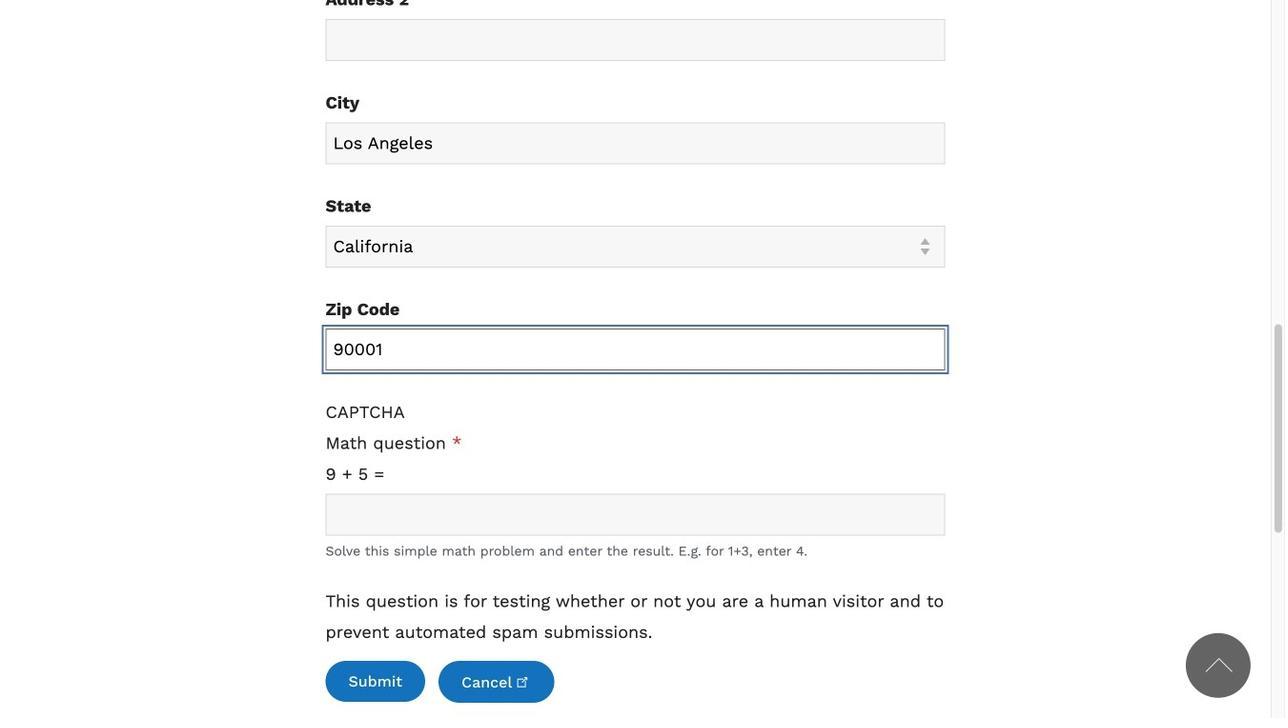 Task type: vqa. For each thing, say whether or not it's contained in the screenshot.
Collage of the 2024 NEA Jazz Masters image
no



Task type: describe. For each thing, give the bounding box(es) containing it.
(link is external) image
[[516, 673, 531, 688]]



Task type: locate. For each thing, give the bounding box(es) containing it.
None submit
[[326, 662, 425, 703]]

None text field
[[326, 19, 945, 61], [326, 122, 945, 164], [326, 329, 945, 371], [326, 494, 945, 536], [326, 19, 945, 61], [326, 122, 945, 164], [326, 329, 945, 371], [326, 494, 945, 536]]



